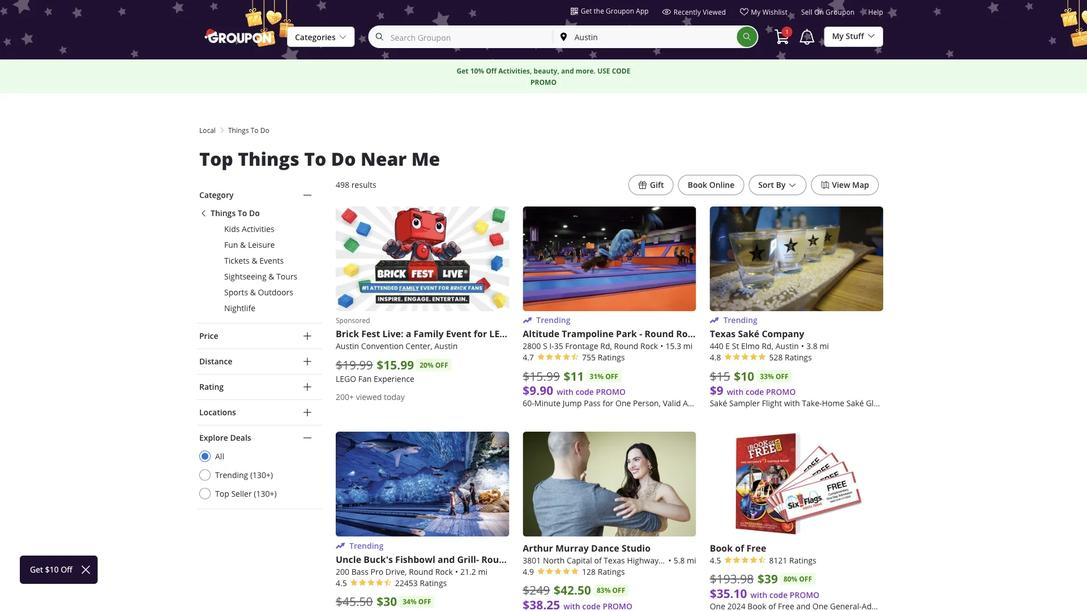 Task type: locate. For each thing, give the bounding box(es) containing it.
$11
[[564, 368, 584, 385]]

book of free
[[710, 542, 766, 555]]

texas down dance
[[604, 555, 625, 566]]

my for my stuff
[[832, 31, 844, 41]]

0 vertical spatial rock
[[676, 328, 698, 340]]

1 horizontal spatial do
[[260, 126, 269, 135]]

convention
[[361, 341, 404, 352]]

0 vertical spatial do
[[260, 126, 269, 135]]

sightseeing
[[224, 272, 267, 282]]

altitude trampoline park - round rock 2800 s i-35 frontage rd, round rock • 15.3 mi
[[523, 328, 698, 352]]

pass
[[584, 398, 601, 409]]

rd, up 755 ratings on the bottom right of page
[[600, 341, 612, 352]]

15.3
[[666, 341, 681, 352]]

1 vertical spatial my
[[832, 31, 844, 41]]

2 vertical spatial do
[[249, 208, 260, 219]]

0 horizontal spatial $15.99
[[377, 357, 414, 373]]

things to do inside category list
[[211, 208, 260, 219]]

off inside $15 $10 33% off $9 with code promo saké sampler flight with take-home saké glass for one
[[776, 372, 789, 382]]

off inside $19.99 $15.99 20% off lego fan experience
[[435, 361, 448, 370]]

0 horizontal spatial saké
[[710, 398, 727, 409]]

texas up e
[[710, 328, 736, 340]]

1 vertical spatial do
[[331, 147, 356, 171]]

top down local
[[199, 147, 233, 171]]

top inside explore deals 'list'
[[215, 489, 229, 499]]

things right local
[[228, 126, 249, 135]]

my inside 'link'
[[751, 7, 761, 16]]

1 horizontal spatial texas
[[710, 328, 736, 340]]

promo down beauty,
[[531, 78, 557, 87]]

with up sampler
[[727, 387, 744, 398]]

1 link
[[773, 27, 793, 47]]

one inside the $15.99 $11 31% off $9.90 with code promo 60-minute jump pass for one person, valid any day
[[616, 398, 631, 409]]

2 vertical spatial things
[[211, 208, 236, 219]]

activities
[[242, 224, 274, 234]]

1 horizontal spatial rock
[[640, 341, 658, 352]]

to inside category list
[[238, 208, 247, 219]]

rd,
[[600, 341, 612, 352], [762, 341, 774, 352]]

0 horizontal spatial lego
[[336, 374, 356, 385]]

sell on groupon link
[[801, 8, 855, 21]]

1 horizontal spatial for
[[603, 398, 613, 409]]

code up pass
[[576, 387, 594, 398]]

book left online
[[688, 180, 707, 190]]

category button
[[197, 183, 322, 208]]

saké left "glass"
[[847, 398, 864, 409]]

sampler
[[729, 398, 760, 409]]

promo
[[531, 78, 557, 87], [596, 387, 626, 398], [766, 387, 796, 398], [790, 590, 820, 600]]

nightlife link
[[199, 303, 322, 314]]

1 vertical spatial texas
[[604, 555, 625, 566]]

(130+)
[[250, 470, 273, 480], [254, 489, 277, 499]]

(130+) right seller
[[254, 489, 277, 499]]

& right fun
[[240, 240, 246, 250]]

highway,
[[627, 555, 661, 566]]

one right "glass"
[[901, 398, 916, 409]]

buck's
[[364, 553, 393, 566]]

promo inside $193.98 $39 80% off $35.10 with code promo
[[790, 590, 820, 600]]

4.5 down 200
[[336, 578, 347, 589]]

tickets
[[224, 256, 250, 266]]

off right 20%
[[435, 361, 448, 370]]

1 vertical spatial things to do
[[211, 208, 260, 219]]

kids activities link
[[199, 224, 322, 235]]

one left 'person,'
[[616, 398, 631, 409]]

0 vertical spatial things to do
[[228, 126, 269, 135]]

tickets & events link
[[199, 255, 322, 267]]

4.5 for 22453 ratings
[[336, 578, 347, 589]]

mi right 3.8 in the bottom right of the page
[[820, 341, 829, 352]]

trending up buck's
[[349, 541, 383, 551]]

my left wishlist
[[751, 7, 761, 16]]

search groupon search field up the 10%
[[370, 27, 553, 47]]

&
[[240, 240, 246, 250], [252, 256, 257, 266], [269, 272, 274, 282], [250, 287, 256, 298]]

code for $39
[[770, 590, 788, 600]]

mi right 15.3
[[683, 341, 693, 352]]

0 horizontal spatial of
[[594, 555, 602, 566]]

top left seller
[[215, 489, 229, 499]]

& down fun & leisure link
[[252, 256, 257, 266]]

off
[[435, 361, 448, 370], [605, 372, 618, 382], [776, 372, 789, 382], [799, 575, 812, 584], [612, 586, 625, 596], [418, 597, 431, 607]]

explore deals button
[[197, 426, 322, 451]]

1 vertical spatial and
[[438, 553, 455, 566]]

code inside $15 $10 33% off $9 with code promo saké sampler flight with take-home saké glass for one
[[746, 387, 764, 398]]

gift
[[650, 180, 664, 190]]

to
[[251, 126, 259, 135], [304, 147, 326, 171], [238, 208, 247, 219]]

distance
[[199, 356, 232, 367]]

round right - in the bottom right of the page
[[645, 328, 674, 340]]

• 5.8 mi
[[668, 555, 696, 566]]

0 horizontal spatial texas
[[604, 555, 625, 566]]

$30
[[377, 594, 397, 610]]

dance
[[591, 542, 619, 555]]

ratings for $9
[[785, 353, 812, 363]]

and left "more."
[[561, 66, 574, 76]]

1 horizontal spatial saké
[[738, 328, 760, 340]]

60-
[[523, 398, 534, 409]]

200
[[336, 567, 349, 577]]

family
[[414, 328, 444, 340]]

lego
[[489, 328, 513, 340], [336, 374, 356, 385]]

of left free
[[735, 542, 744, 555]]

book up $193.98
[[710, 542, 733, 555]]

4.8
[[710, 353, 721, 363]]

1 horizontal spatial get
[[581, 6, 592, 15]]

groupon inside button
[[606, 6, 634, 15]]

off right 34%
[[418, 597, 431, 607]]

and inside uncle buck's fishbowl and grill- round rock, tx 200 bass pro drive, round rock • 21.2 mi
[[438, 553, 455, 566]]

rock up 15.3
[[676, 328, 698, 340]]

1 vertical spatial rock
[[640, 341, 658, 352]]

1 horizontal spatial 4.5
[[710, 555, 721, 566]]

top
[[199, 147, 233, 171], [215, 489, 229, 499]]

off right 31%
[[605, 372, 618, 382]]

0 vertical spatial (130+)
[[250, 470, 273, 480]]

0 vertical spatial book
[[688, 180, 707, 190]]

groupon right on
[[826, 8, 855, 17]]

0 horizontal spatial 4.5
[[336, 578, 347, 589]]

with down $39
[[751, 590, 768, 600]]

Search Groupon search field
[[368, 25, 759, 48], [370, 27, 553, 47]]

0 horizontal spatial do
[[249, 208, 260, 219]]

0 vertical spatial 4.5
[[710, 555, 721, 566]]

ratings down 3.8 in the bottom right of the page
[[785, 353, 812, 363]]

code down $39
[[770, 590, 788, 600]]

1 horizontal spatial and
[[561, 66, 574, 76]]

34%
[[403, 597, 417, 607]]

off right "80%"
[[799, 575, 812, 584]]

my
[[751, 7, 761, 16], [832, 31, 844, 41]]

with inside the $15.99 $11 31% off $9.90 with code promo 60-minute jump pass for one person, valid any day
[[557, 387, 574, 398]]

rock left 21.2
[[435, 567, 453, 577]]

498
[[336, 180, 349, 190]]

get
[[581, 6, 592, 15], [457, 66, 469, 76]]

1 horizontal spatial book
[[710, 542, 733, 555]]

• left 3.8 in the bottom right of the page
[[801, 341, 804, 352]]

1 horizontal spatial code
[[746, 387, 764, 398]]

$10
[[734, 368, 754, 385]]

1 vertical spatial things
[[238, 147, 299, 171]]

jump
[[563, 398, 582, 409]]

today
[[384, 392, 405, 403]]

1 horizontal spatial to
[[251, 126, 259, 135]]

promo for $10
[[766, 387, 796, 398]]

128
[[582, 567, 596, 577]]

1 vertical spatial lego
[[336, 374, 356, 385]]

event
[[446, 328, 472, 340]]

2800
[[523, 341, 541, 352]]

ratings down altitude trampoline park - round rock 2800 s i-35 frontage rd, round rock • 15.3 mi
[[598, 353, 625, 363]]

1 unread items element
[[782, 27, 793, 37]]

2 horizontal spatial for
[[888, 398, 899, 409]]

0 vertical spatial texas
[[710, 328, 736, 340]]

for right "glass"
[[888, 398, 899, 409]]

$9.90
[[523, 383, 553, 399]]

1 horizontal spatial lego
[[489, 328, 513, 340]]

things to do right local
[[228, 126, 269, 135]]

0 vertical spatial to
[[251, 126, 259, 135]]

promo for $39
[[790, 590, 820, 600]]

help
[[868, 8, 883, 17]]

promo for $11
[[596, 387, 626, 398]]

code inside the $15.99 $11 31% off $9.90 with code promo 60-minute jump pass for one person, valid any day
[[576, 387, 594, 398]]

0 vertical spatial my
[[751, 7, 761, 16]]

code up sampler
[[746, 387, 764, 398]]

1 vertical spatial get
[[457, 66, 469, 76]]

notifications inbox image
[[798, 28, 816, 46]]

2 horizontal spatial to
[[304, 147, 326, 171]]

groupon image
[[204, 28, 274, 44]]

ratings for 34% off
[[420, 578, 447, 589]]

kids
[[224, 224, 240, 234]]

mi inside altitude trampoline park - round rock 2800 s i-35 frontage rd, round rock • 15.3 mi
[[683, 341, 693, 352]]

code inside $193.98 $39 80% off $35.10 with code promo
[[770, 590, 788, 600]]

2 vertical spatial to
[[238, 208, 247, 219]]

for right pass
[[603, 398, 613, 409]]

1
[[786, 28, 789, 36]]

to inside breadcrumbs element
[[251, 126, 259, 135]]

texas
[[710, 328, 736, 340], [604, 555, 625, 566]]

rock down - in the bottom right of the page
[[640, 341, 658, 352]]

north
[[543, 555, 565, 566]]

0 horizontal spatial to
[[238, 208, 247, 219]]

price button
[[197, 324, 322, 349]]

promo inside $15 $10 33% off $9 with code promo saké sampler flight with take-home saké glass for one
[[766, 387, 796, 398]]

get inside button
[[581, 6, 592, 15]]

$15.99 up the 'experience'
[[377, 357, 414, 373]]

off inside $193.98 $39 80% off $35.10 with code promo
[[799, 575, 812, 584]]

0 horizontal spatial rock
[[435, 567, 453, 577]]

0 horizontal spatial groupon
[[606, 6, 634, 15]]

sports
[[224, 287, 248, 298]]

0 vertical spatial lego
[[489, 328, 513, 340]]

off right 33%
[[776, 372, 789, 382]]

5.8
[[674, 555, 685, 566]]

2 horizontal spatial code
[[770, 590, 788, 600]]

things up kids
[[211, 208, 236, 219]]

with inside $193.98 $39 80% off $35.10 with code promo
[[751, 590, 768, 600]]

austin down "brick"
[[336, 341, 359, 352]]

trending up seller
[[215, 470, 248, 480]]

trending up altitude
[[536, 315, 571, 326]]

promo down 31%
[[596, 387, 626, 398]]

sort
[[758, 180, 774, 190]]

0 horizontal spatial rd,
[[600, 341, 612, 352]]

book for book online
[[688, 180, 707, 190]]

off for $15.99
[[435, 361, 448, 370]]

2 vertical spatial rock
[[435, 567, 453, 577]]

get inside get 10% off activities, beauty, and more. use code promo
[[457, 66, 469, 76]]

• inside uncle buck's fishbowl and grill- round rock, tx 200 bass pro drive, round rock • 21.2 mi
[[455, 567, 458, 577]]

breadcrumbs element
[[197, 125, 890, 135]]

and left the grill- on the bottom left of the page
[[438, 553, 455, 566]]

440
[[710, 341, 724, 352]]

4.5
[[710, 555, 721, 566], [336, 578, 347, 589]]

saké up elmo at the right of the page
[[738, 328, 760, 340]]

a
[[406, 328, 411, 340]]

my for my wishlist
[[751, 7, 761, 16]]

mi right 5.8
[[687, 555, 696, 566]]

1 horizontal spatial $15.99
[[523, 368, 560, 384]]

ratings down uncle buck's fishbowl and grill- round rock, tx 200 bass pro drive, round rock • 21.2 mi
[[420, 578, 447, 589]]

texas saké company 440 e st elmo rd, austin • 3.8 mi
[[710, 328, 829, 352]]

$19.99
[[336, 357, 373, 373]]

the
[[594, 6, 604, 15]]

category list
[[199, 208, 322, 314]]

off inside $45.50 $30 34% off
[[418, 597, 431, 607]]

off right '83%'
[[612, 586, 625, 596]]

ratings down 3801 north capital of texas highway, austin
[[598, 567, 625, 577]]

promo up flight
[[766, 387, 796, 398]]

with up the jump
[[557, 387, 574, 398]]

sightseeing & tours link
[[199, 271, 322, 283]]

0 horizontal spatial for
[[474, 328, 487, 340]]

with for $39
[[751, 590, 768, 600]]

rd, inside altitude trampoline park - round rock 2800 s i-35 frontage rd, round rock • 15.3 mi
[[600, 341, 612, 352]]

st
[[732, 341, 739, 352]]

$15.99 inside the $15.99 $11 31% off $9.90 with code promo 60-minute jump pass for one person, valid any day
[[523, 368, 560, 384]]

$15
[[710, 368, 730, 384]]

get left the 10%
[[457, 66, 469, 76]]

lego down $19.99
[[336, 374, 356, 385]]

1 horizontal spatial my
[[832, 31, 844, 41]]

off inside $249 $42.50 83% off
[[612, 586, 625, 596]]

0 vertical spatial things
[[228, 126, 249, 135]]

for inside the $15.99 $11 31% off $9.90 with code promo 60-minute jump pass for one person, valid any day
[[603, 398, 613, 409]]

0 horizontal spatial my
[[751, 7, 761, 16]]

off inside the $15.99 $11 31% off $9.90 with code promo 60-minute jump pass for one person, valid any day
[[605, 372, 618, 382]]

things up 'category' dropdown button
[[238, 147, 299, 171]]

things inside category list
[[211, 208, 236, 219]]

get left the
[[581, 6, 592, 15]]

& left 'tours' on the top left of the page
[[269, 272, 274, 282]]

1 rd, from the left
[[600, 341, 612, 352]]

my inside button
[[832, 31, 844, 41]]

saké left sampler
[[710, 398, 727, 409]]

(130+) up top seller (130+)
[[250, 470, 273, 480]]

code for $10
[[746, 387, 764, 398]]

mi right 21.2
[[478, 567, 488, 577]]

0 horizontal spatial get
[[457, 66, 469, 76]]

get the groupon app button
[[571, 6, 649, 16]]

0 horizontal spatial code
[[576, 387, 594, 398]]

31%
[[590, 372, 604, 382]]

mi inside uncle buck's fishbowl and grill- round rock, tx 200 bass pro drive, round rock • 21.2 mi
[[478, 567, 488, 577]]

promo inside the $15.99 $11 31% off $9.90 with code promo 60-minute jump pass for one person, valid any day
[[596, 387, 626, 398]]

my left stuff
[[832, 31, 844, 41]]

2 rd, from the left
[[762, 341, 774, 352]]

off for $10
[[776, 372, 789, 382]]

promo down "80%"
[[790, 590, 820, 600]]

1 horizontal spatial of
[[735, 542, 744, 555]]

by
[[776, 180, 786, 190]]

ratings for $9.90
[[598, 353, 625, 363]]

explore deals
[[199, 433, 251, 443]]

1 horizontal spatial one
[[901, 398, 916, 409]]

1 vertical spatial top
[[215, 489, 229, 499]]

1 horizontal spatial rd,
[[762, 341, 774, 352]]

book inside button
[[688, 180, 707, 190]]

0 vertical spatial top
[[199, 147, 233, 171]]

rock inside uncle buck's fishbowl and grill- round rock, tx 200 bass pro drive, round rock • 21.2 mi
[[435, 567, 453, 577]]

$15.99
[[377, 357, 414, 373], [523, 368, 560, 384]]

$15.99 down 4.7
[[523, 368, 560, 384]]

trending up st
[[724, 315, 758, 326]]

deals
[[230, 433, 251, 443]]

• left 21.2
[[455, 567, 458, 577]]

search groupon search field up beauty,
[[368, 25, 759, 48]]

of up 128 ratings
[[594, 555, 602, 566]]

0 vertical spatial and
[[561, 66, 574, 76]]

rd, up "528"
[[762, 341, 774, 352]]

elmo
[[741, 341, 760, 352]]

online
[[709, 180, 735, 190]]

rock,
[[513, 553, 538, 566]]

lego left fans at the bottom left of page
[[489, 328, 513, 340]]

1 one from the left
[[616, 398, 631, 409]]

• left 15.3
[[660, 341, 663, 352]]

0 horizontal spatial book
[[688, 180, 707, 190]]

1 horizontal spatial groupon
[[826, 8, 855, 17]]

for right event
[[474, 328, 487, 340]]

off
[[486, 66, 497, 76]]

lego inside "sponsored brick fest live: a family event for lego fans austin convention center, austin"
[[489, 328, 513, 340]]

groupon right the
[[606, 6, 634, 15]]

0 horizontal spatial one
[[616, 398, 631, 409]]

2 one from the left
[[901, 398, 916, 409]]

20%
[[420, 361, 434, 370]]

minute
[[534, 398, 561, 409]]

ratings
[[598, 353, 625, 363], [785, 353, 812, 363], [789, 555, 817, 566], [598, 567, 625, 577], [420, 578, 447, 589]]

0 vertical spatial get
[[581, 6, 592, 15]]

get for get 10% off activities, beauty, and more. use code promo
[[457, 66, 469, 76]]

tx
[[540, 553, 551, 566]]

valid
[[663, 398, 681, 409]]

austin up 528 ratings
[[776, 341, 799, 352]]

uncle buck's fishbowl and grill- round rock, tx 200 bass pro drive, round rock • 21.2 mi
[[336, 553, 551, 577]]

4.5 up $193.98
[[710, 555, 721, 566]]

capital
[[567, 555, 592, 566]]

trending for 34% off
[[349, 541, 383, 551]]

1 vertical spatial book
[[710, 542, 733, 555]]

do inside breadcrumbs element
[[260, 126, 269, 135]]

1 vertical spatial of
[[594, 555, 602, 566]]

1 vertical spatial 4.5
[[336, 578, 347, 589]]

things to do up kids
[[211, 208, 260, 219]]

and
[[561, 66, 574, 76], [438, 553, 455, 566]]

0 horizontal spatial and
[[438, 553, 455, 566]]



Task type: describe. For each thing, give the bounding box(es) containing it.
frontage
[[565, 341, 598, 352]]

fishbowl
[[395, 553, 435, 566]]

rd, inside texas saké company 440 e st elmo rd, austin • 3.8 mi
[[762, 341, 774, 352]]

3.8
[[807, 341, 818, 352]]

book online button
[[678, 175, 744, 195]]

locations button
[[197, 400, 322, 425]]

on
[[814, 8, 824, 17]]

center,
[[406, 341, 432, 352]]

my wishlist
[[751, 7, 788, 16]]

category
[[199, 190, 234, 200]]

sell
[[801, 8, 813, 17]]

and inside get 10% off activities, beauty, and more. use code promo
[[561, 66, 574, 76]]

$39
[[758, 571, 778, 587]]

e
[[726, 341, 730, 352]]

22453
[[395, 578, 418, 589]]

2 horizontal spatial saké
[[847, 398, 864, 409]]

beauty,
[[534, 66, 559, 76]]

lego inside $19.99 $15.99 20% off lego fan experience
[[336, 374, 356, 385]]

murray
[[556, 542, 589, 555]]

experience
[[374, 374, 414, 385]]

i-
[[549, 341, 554, 352]]

for inside $15 $10 33% off $9 with code promo saké sampler flight with take-home saké glass for one
[[888, 398, 899, 409]]

rock for $9.90
[[640, 341, 658, 352]]

off for $11
[[605, 372, 618, 382]]

2 horizontal spatial do
[[331, 147, 356, 171]]

• inside altitude trampoline park - round rock 2800 s i-35 frontage rd, round rock • 15.3 mi
[[660, 341, 663, 352]]

round down park
[[614, 341, 638, 352]]

top things to do near me
[[199, 147, 440, 171]]

Austin search field
[[554, 27, 737, 47]]

3801
[[523, 555, 541, 566]]

top for top things to do near me
[[199, 147, 233, 171]]

trending for $9.90
[[536, 315, 571, 326]]

search element
[[737, 27, 758, 47]]

rating
[[199, 382, 224, 392]]

0 vertical spatial of
[[735, 542, 744, 555]]

austin inside texas saké company 440 e st elmo rd, austin • 3.8 mi
[[776, 341, 799, 352]]

person,
[[633, 398, 661, 409]]

austin right highway,
[[663, 555, 686, 566]]

recently viewed link
[[662, 7, 726, 21]]

sort by
[[758, 180, 786, 190]]

498 results
[[336, 180, 376, 190]]

• left 5.8
[[668, 555, 671, 566]]

with for $11
[[557, 387, 574, 398]]

arthur
[[523, 542, 553, 555]]

top for top seller (130+)
[[215, 489, 229, 499]]

sponsored
[[336, 316, 370, 325]]

trending for $9
[[724, 315, 758, 326]]

stuff
[[846, 31, 864, 41]]

1 vertical spatial to
[[304, 147, 326, 171]]

texas inside texas saké company 440 e st elmo rd, austin • 3.8 mi
[[710, 328, 736, 340]]

sports & outdoors link
[[199, 287, 322, 298]]

off for $39
[[799, 575, 812, 584]]

with left the take-
[[784, 398, 800, 409]]

8121
[[769, 555, 787, 566]]

local
[[199, 126, 216, 135]]

get the groupon app
[[581, 6, 649, 15]]

do inside category list
[[249, 208, 260, 219]]

fest
[[361, 328, 380, 340]]

35
[[554, 341, 563, 352]]

755
[[582, 353, 596, 363]]

4.5 for 8121 ratings
[[710, 555, 721, 566]]

search image
[[743, 32, 752, 41]]

saké inside texas saké company 440 e st elmo rd, austin • 3.8 mi
[[738, 328, 760, 340]]

round up 22453 ratings
[[409, 567, 433, 577]]

brick
[[336, 328, 359, 340]]

round right the grill- on the bottom left of the page
[[482, 553, 511, 566]]

locations
[[199, 407, 236, 418]]

s
[[543, 341, 547, 352]]

trending inside explore deals 'list'
[[215, 470, 248, 480]]

$35.10
[[710, 585, 747, 602]]

categories button
[[287, 27, 355, 48]]

$19.99 $15.99 20% off lego fan experience
[[336, 357, 448, 385]]

fun & leisure link
[[199, 240, 322, 251]]

things to do link
[[199, 208, 322, 219]]

sell on groupon
[[801, 8, 855, 17]]

one inside $15 $10 33% off $9 with code promo saké sampler flight with take-home saké glass for one
[[901, 398, 916, 409]]

$45.50
[[336, 594, 373, 610]]

83%
[[597, 586, 611, 596]]

tours
[[276, 272, 297, 282]]

8121 ratings
[[769, 555, 817, 566]]

3801 north capital of texas highway, austin
[[523, 555, 686, 566]]

glass
[[866, 398, 886, 409]]

mi inside texas saké company 440 e st elmo rd, austin • 3.8 mi
[[820, 341, 829, 352]]

128 ratings
[[582, 567, 625, 577]]

more.
[[576, 66, 596, 76]]

groupon for the
[[606, 6, 634, 15]]

viewed
[[703, 7, 726, 16]]

$15.99 inside $19.99 $15.99 20% off lego fan experience
[[377, 357, 414, 373]]

map
[[852, 180, 869, 190]]

leisure
[[248, 240, 275, 250]]

view
[[832, 180, 850, 190]]

app
[[636, 6, 649, 15]]

for inside "sponsored brick fest live: a family event for lego fans austin convention center, austin"
[[474, 328, 487, 340]]

code for $11
[[576, 387, 594, 398]]

1 vertical spatial (130+)
[[254, 489, 277, 499]]

& right sports
[[250, 287, 256, 298]]

explore deals list
[[199, 451, 322, 500]]

groupon for on
[[826, 8, 855, 17]]

view map button
[[811, 175, 879, 195]]

gift button
[[629, 175, 674, 195]]

austin down event
[[434, 341, 458, 352]]

things inside breadcrumbs element
[[228, 126, 249, 135]]

rock for 34% off
[[435, 567, 453, 577]]

rating button
[[197, 375, 322, 400]]

• inside texas saké company 440 e st elmo rd, austin • 3.8 mi
[[801, 341, 804, 352]]

wishlist
[[763, 7, 788, 16]]

fun
[[224, 240, 238, 250]]

results
[[351, 180, 376, 190]]

free
[[747, 542, 766, 555]]

local link
[[199, 125, 216, 135]]

my wishlist link
[[740, 7, 788, 21]]

drive,
[[385, 567, 407, 577]]

viewed
[[356, 392, 382, 403]]

book for book of free
[[710, 542, 733, 555]]

ratings up "80%"
[[789, 555, 817, 566]]

promo inside get 10% off activities, beauty, and more. use code promo
[[531, 78, 557, 87]]

fans
[[516, 328, 537, 340]]

get for get the groupon app
[[581, 6, 592, 15]]

with for $10
[[727, 387, 744, 398]]

live:
[[383, 328, 403, 340]]

200+
[[336, 392, 354, 403]]

activities,
[[498, 66, 532, 76]]

2 horizontal spatial rock
[[676, 328, 698, 340]]

grill-
[[457, 553, 479, 566]]

events
[[260, 256, 284, 266]]

take-
[[802, 398, 822, 409]]

4.7
[[523, 353, 534, 363]]

things to do inside breadcrumbs element
[[228, 126, 269, 135]]



